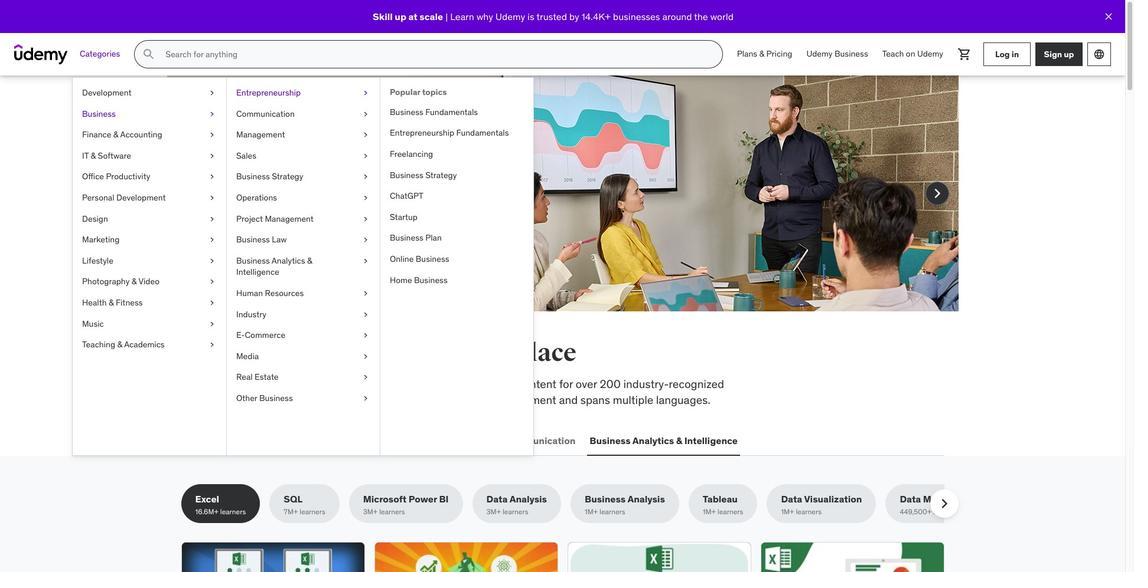 Task type: locate. For each thing, give the bounding box(es) containing it.
& right finance
[[113, 129, 118, 140]]

in inside 'link'
[[1012, 49, 1019, 59]]

development down categories dropdown button at the left top of page
[[82, 87, 131, 98]]

0 vertical spatial analytics
[[272, 256, 305, 266]]

0 vertical spatial development
[[82, 87, 131, 98]]

1m+ inside business analysis 1m+ learners
[[585, 508, 598, 517]]

communication inside communication link
[[236, 108, 295, 119]]

0 horizontal spatial the
[[220, 338, 258, 369]]

including
[[444, 377, 489, 392]]

up right 'sign' on the top right
[[1064, 49, 1074, 59]]

0 horizontal spatial 3m+
[[363, 508, 378, 517]]

development for web
[[206, 435, 266, 447]]

xsmall image for development
[[207, 87, 217, 99]]

analytics
[[272, 256, 305, 266], [633, 435, 674, 447]]

1 horizontal spatial communication
[[504, 435, 576, 447]]

2 vertical spatial development
[[206, 435, 266, 447]]

2 analysis from the left
[[628, 494, 665, 506]]

0 vertical spatial skills
[[263, 338, 327, 369]]

data inside data analysis 3m+ learners
[[486, 494, 508, 506]]

fundamentals down business fundamentals link
[[456, 128, 509, 138]]

udemy right "pricing"
[[807, 49, 833, 59]]

freelancing
[[390, 149, 433, 159]]

xsmall image inside human resources link
[[361, 288, 370, 300]]

it
[[82, 151, 89, 161]]

3 learners from the left
[[379, 508, 405, 517]]

xsmall image inside music link
[[207, 319, 217, 330]]

1 horizontal spatial 1m+
[[703, 508, 716, 517]]

xsmall image inside business law link
[[361, 235, 370, 246]]

1 vertical spatial business analytics & intelligence
[[590, 435, 738, 447]]

analytics inside business analytics & intelligence
[[272, 256, 305, 266]]

media link
[[227, 347, 380, 368]]

why right learn
[[477, 11, 493, 22]]

analysis for business analysis
[[628, 494, 665, 506]]

xsmall image inside development link
[[207, 87, 217, 99]]

see
[[220, 180, 239, 194]]

1 analysis from the left
[[510, 494, 547, 506]]

startup link
[[380, 207, 533, 228]]

0 horizontal spatial up
[[395, 11, 406, 22]]

xsmall image inside personal development link
[[207, 193, 217, 204]]

2 3m+ from the left
[[486, 508, 501, 517]]

strategy inside entrepreneurship element
[[425, 170, 457, 181]]

0 horizontal spatial why
[[242, 180, 262, 194]]

5 learners from the left
[[600, 508, 625, 517]]

why right the see
[[242, 180, 262, 194]]

data right the bi at the left of page
[[486, 494, 508, 506]]

1 horizontal spatial why
[[477, 11, 493, 22]]

data
[[486, 494, 508, 506], [781, 494, 802, 506], [900, 494, 921, 506]]

1 vertical spatial up
[[1064, 49, 1074, 59]]

covering critical workplace skills to technical topics, including prep content for over 200 industry-recognized certifications, our catalog supports well-rounded professional development and spans multiple languages.
[[181, 377, 724, 407]]

0 horizontal spatial to
[[347, 377, 357, 392]]

world
[[710, 11, 734, 22]]

& down business law link
[[307, 256, 312, 266]]

learners inside business analysis 1m+ learners
[[600, 508, 625, 517]]

office productivity
[[82, 172, 150, 182]]

xsmall image for other business
[[361, 393, 370, 405]]

xsmall image inside health & fitness link
[[207, 298, 217, 309]]

2 horizontal spatial 1m+
[[781, 508, 794, 517]]

data left visualization on the right bottom of the page
[[781, 494, 802, 506]]

xsmall image for sales
[[361, 151, 370, 162]]

in up including
[[440, 338, 463, 369]]

communication up build
[[236, 108, 295, 119]]

plans
[[737, 49, 757, 59]]

development down office productivity link
[[116, 193, 166, 203]]

multiple
[[613, 393, 653, 407]]

up for sign
[[1064, 49, 1074, 59]]

xsmall image for finance & accounting
[[207, 129, 217, 141]]

submit search image
[[142, 47, 156, 61]]

0 vertical spatial fundamentals
[[425, 107, 478, 117]]

analysis inside business analysis 1m+ learners
[[628, 494, 665, 506]]

xsmall image inside "finance & accounting" link
[[207, 129, 217, 141]]

development right web
[[206, 435, 266, 447]]

learn
[[426, 180, 451, 194]]

xsmall image for marketing
[[207, 235, 217, 246]]

1 vertical spatial communication
[[504, 435, 576, 447]]

communication inside "button"
[[504, 435, 576, 447]]

health & fitness
[[82, 298, 143, 308]]

0 horizontal spatial communication
[[236, 108, 295, 119]]

3 1m+ from the left
[[781, 508, 794, 517]]

business analytics & intelligence up human resources
[[236, 256, 312, 278]]

xsmall image inside entrepreneurship link
[[361, 87, 370, 99]]

xsmall image inside e-commerce link
[[361, 330, 370, 342]]

0 vertical spatial intelligence
[[236, 267, 279, 278]]

management up sales
[[236, 129, 285, 140]]

business strategy link up business.
[[227, 167, 380, 188]]

0 vertical spatial to
[[413, 180, 423, 194]]

0 vertical spatial communication
[[236, 108, 295, 119]]

6 learners from the left
[[718, 508, 743, 517]]

& for software
[[91, 151, 96, 161]]

1 3m+ from the left
[[363, 508, 378, 517]]

strategy
[[425, 170, 457, 181], [272, 172, 303, 182]]

web development button
[[181, 427, 269, 456]]

4 learners from the left
[[503, 508, 528, 517]]

& right teaching
[[117, 340, 122, 350]]

1 vertical spatial fundamentals
[[456, 128, 509, 138]]

skills up supports
[[319, 377, 344, 392]]

web
[[183, 435, 204, 447]]

marketing
[[82, 235, 120, 245]]

2 horizontal spatial data
[[900, 494, 921, 506]]

design link
[[73, 209, 226, 230]]

business strategy
[[390, 170, 457, 181], [236, 172, 303, 182]]

communication link
[[227, 104, 380, 125]]

udemy up project
[[244, 196, 279, 210]]

why for scale
[[477, 11, 493, 22]]

data inside data modeling 449,500+ learners
[[900, 494, 921, 506]]

& inside "link"
[[132, 277, 137, 287]]

8 learners from the left
[[933, 508, 959, 517]]

business strategy down freelancing
[[390, 170, 457, 181]]

next image for topic filters element
[[935, 495, 954, 514]]

2 1m+ from the left
[[703, 508, 716, 517]]

1 horizontal spatial analytics
[[633, 435, 674, 447]]

xsmall image inside the operations link
[[361, 193, 370, 204]]

2 data from the left
[[781, 494, 802, 506]]

office productivity link
[[73, 167, 226, 188]]

intelligence inside business analytics & intelligence
[[236, 267, 279, 278]]

1 horizontal spatial 3m+
[[486, 508, 501, 517]]

xsmall image inside communication link
[[361, 108, 370, 120]]

xsmall image for e-commerce
[[361, 330, 370, 342]]

human resources link
[[227, 284, 380, 305]]

xsmall image for business analytics & intelligence
[[361, 256, 370, 267]]

personal development
[[82, 193, 166, 203]]

up
[[395, 11, 406, 22], [1064, 49, 1074, 59]]

photography
[[82, 277, 130, 287]]

& for accounting
[[113, 129, 118, 140]]

xsmall image inside media link
[[361, 351, 370, 363]]

strategy down freelancing 'link'
[[425, 170, 457, 181]]

xsmall image inside 'business' link
[[207, 108, 217, 120]]

academics
[[124, 340, 165, 350]]

next image
[[928, 184, 947, 203], [935, 495, 954, 514]]

0 horizontal spatial data
[[486, 494, 508, 506]]

1 vertical spatial in
[[440, 338, 463, 369]]

excel
[[195, 494, 219, 506]]

up left at
[[395, 11, 406, 22]]

xsmall image for photography & video
[[207, 277, 217, 288]]

operations
[[236, 193, 277, 203]]

technical
[[360, 377, 405, 392]]

1 1m+ from the left
[[585, 508, 598, 517]]

languages.
[[656, 393, 711, 407]]

1 horizontal spatial in
[[1012, 49, 1019, 59]]

learners inside data analysis 3m+ learners
[[503, 508, 528, 517]]

0 horizontal spatial intelligence
[[236, 267, 279, 278]]

1 vertical spatial why
[[242, 180, 262, 194]]

scale
[[420, 11, 443, 22]]

1 vertical spatial analytics
[[633, 435, 674, 447]]

next image inside topic filters element
[[935, 495, 954, 514]]

data inside the data visualization 1m+ learners
[[781, 494, 802, 506]]

demo
[[274, 228, 300, 240]]

entrepreneurship for entrepreneurship fundamentals
[[390, 128, 454, 138]]

intelligence
[[236, 267, 279, 278], [684, 435, 738, 447]]

xsmall image for management
[[361, 129, 370, 141]]

xsmall image for real estate
[[361, 372, 370, 384]]

e-commerce link
[[227, 326, 380, 347]]

fundamentals up entrepreneurship fundamentals
[[425, 107, 478, 117]]

to left learn
[[413, 180, 423, 194]]

0 horizontal spatial business strategy
[[236, 172, 303, 182]]

0 vertical spatial up
[[395, 11, 406, 22]]

analytics inside button
[[633, 435, 674, 447]]

0 vertical spatial business analytics & intelligence
[[236, 256, 312, 278]]

development inside "button"
[[206, 435, 266, 447]]

skills up workplace
[[263, 338, 327, 369]]

teach on udemy
[[882, 49, 943, 59]]

entrepreneurship up freelancing
[[390, 128, 454, 138]]

entrepreneurship up communication link
[[236, 87, 301, 98]]

operations link
[[227, 188, 380, 209]]

data up 449,500+
[[900, 494, 921, 506]]

commerce
[[245, 330, 285, 341]]

xsmall image inside photography & video "link"
[[207, 277, 217, 288]]

xsmall image inside sales "link"
[[361, 151, 370, 162]]

business plan link
[[380, 228, 533, 249]]

skills inside covering critical workplace skills to technical topics, including prep content for over 200 industry-recognized certifications, our catalog supports well-rounded professional development and spans multiple languages.
[[319, 377, 344, 392]]

xsmall image inside marketing link
[[207, 235, 217, 246]]

design
[[82, 214, 108, 224]]

1m+ inside the data visualization 1m+ learners
[[781, 508, 794, 517]]

carousel element
[[163, 76, 1134, 340]]

1 horizontal spatial the
[[694, 11, 708, 22]]

home business
[[390, 275, 448, 286]]

human
[[236, 288, 263, 299]]

2 learners from the left
[[300, 508, 325, 517]]

plans & pricing
[[737, 49, 792, 59]]

xsmall image inside lifestyle link
[[207, 256, 217, 267]]

intelligence up human
[[236, 267, 279, 278]]

sql 7m+ learners
[[284, 494, 325, 517]]

1 horizontal spatial business strategy
[[390, 170, 457, 181]]

0 horizontal spatial analysis
[[510, 494, 547, 506]]

1 horizontal spatial business strategy link
[[380, 165, 533, 186]]

certifications,
[[181, 393, 249, 407]]

3m+
[[363, 508, 378, 517], [486, 508, 501, 517]]

productivity
[[106, 172, 150, 182]]

0 horizontal spatial entrepreneurship
[[236, 87, 301, 98]]

0 vertical spatial why
[[477, 11, 493, 22]]

xsmall image for health & fitness
[[207, 298, 217, 309]]

analytics down law
[[272, 256, 305, 266]]

0 horizontal spatial 1m+
[[585, 508, 598, 517]]

software
[[98, 151, 131, 161]]

& right it at the left top of the page
[[91, 151, 96, 161]]

xsmall image inside office productivity link
[[207, 172, 217, 183]]

why inside 'build ready-for- anything teams see why leading organizations choose to learn with udemy business.'
[[242, 180, 262, 194]]

data analysis 3m+ learners
[[486, 494, 547, 517]]

the left world
[[694, 11, 708, 22]]

analysis inside data analysis 3m+ learners
[[510, 494, 547, 506]]

xsmall image inside the business strategy link
[[361, 172, 370, 183]]

0 horizontal spatial analytics
[[272, 256, 305, 266]]

home
[[390, 275, 412, 286]]

3m+ inside data analysis 3m+ learners
[[486, 508, 501, 517]]

1 horizontal spatial business analytics & intelligence
[[590, 435, 738, 447]]

intelligence down languages.
[[684, 435, 738, 447]]

in right log
[[1012, 49, 1019, 59]]

business law
[[236, 235, 287, 245]]

1 vertical spatial to
[[347, 377, 357, 392]]

covering
[[181, 377, 226, 392]]

xsmall image inside project management link
[[361, 214, 370, 225]]

industry
[[236, 309, 266, 320]]

categories
[[80, 49, 120, 59]]

1 horizontal spatial to
[[413, 180, 423, 194]]

communication down development
[[504, 435, 576, 447]]

management up demo
[[265, 214, 314, 224]]

xsmall image for entrepreneurship
[[361, 87, 370, 99]]

the up real
[[220, 338, 258, 369]]

7 learners from the left
[[796, 508, 822, 517]]

power
[[409, 494, 437, 506]]

1 vertical spatial next image
[[935, 495, 954, 514]]

business analytics & intelligence down languages.
[[590, 435, 738, 447]]

business strategy link down entrepreneurship fundamentals link at the left top of page
[[380, 165, 533, 186]]

1 vertical spatial entrepreneurship
[[390, 128, 454, 138]]

next image inside carousel element
[[928, 184, 947, 203]]

microsoft power bi 3m+ learners
[[363, 494, 449, 517]]

topic filters element
[[181, 485, 980, 524]]

1 horizontal spatial intelligence
[[684, 435, 738, 447]]

0 vertical spatial the
[[694, 11, 708, 22]]

business strategy link
[[380, 165, 533, 186], [227, 167, 380, 188]]

udemy right on
[[917, 49, 943, 59]]

1 data from the left
[[486, 494, 508, 506]]

& right plans
[[759, 49, 764, 59]]

xsmall image for teaching & academics
[[207, 340, 217, 351]]

analytics down multiple
[[633, 435, 674, 447]]

by
[[569, 11, 579, 22]]

business strategy up operations
[[236, 172, 303, 182]]

udemy
[[495, 11, 525, 22], [807, 49, 833, 59], [917, 49, 943, 59], [244, 196, 279, 210]]

business fundamentals
[[390, 107, 478, 117]]

data modeling 449,500+ learners
[[900, 494, 965, 517]]

1m+ inside tableau 1m+ learners
[[703, 508, 716, 517]]

xsmall image for operations
[[361, 193, 370, 204]]

management
[[236, 129, 285, 140], [265, 214, 314, 224]]

xsmall image inside real estate link
[[361, 372, 370, 384]]

0 vertical spatial entrepreneurship
[[236, 87, 301, 98]]

& right health
[[109, 298, 114, 308]]

close image
[[1103, 11, 1115, 22]]

1 horizontal spatial analysis
[[628, 494, 665, 506]]

xsmall image inside 'other business' link
[[361, 393, 370, 405]]

intelligence inside button
[[684, 435, 738, 447]]

1 vertical spatial intelligence
[[684, 435, 738, 447]]

&
[[759, 49, 764, 59], [113, 129, 118, 140], [91, 151, 96, 161], [307, 256, 312, 266], [132, 277, 137, 287], [109, 298, 114, 308], [117, 340, 122, 350], [676, 435, 682, 447]]

3m+ inside microsoft power bi 3m+ learners
[[363, 508, 378, 517]]

communication button
[[502, 427, 578, 456]]

business analysis 1m+ learners
[[585, 494, 665, 517]]

over
[[576, 377, 597, 392]]

project management link
[[227, 209, 380, 230]]

1 learners from the left
[[220, 508, 246, 517]]

xsmall image inside design link
[[207, 214, 217, 225]]

xsmall image inside industry link
[[361, 309, 370, 321]]

xsmall image for business
[[207, 108, 217, 120]]

xsmall image
[[361, 108, 370, 120], [361, 129, 370, 141], [207, 193, 217, 204], [207, 214, 217, 225], [207, 235, 217, 246], [361, 235, 370, 246], [207, 277, 217, 288], [207, 298, 217, 309], [361, 309, 370, 321], [207, 319, 217, 330], [361, 330, 370, 342], [207, 340, 217, 351]]

to inside covering critical workplace skills to technical topics, including prep content for over 200 industry-recognized certifications, our catalog supports well-rounded professional development and spans multiple languages.
[[347, 377, 357, 392]]

analysis for data analysis
[[510, 494, 547, 506]]

to up supports
[[347, 377, 357, 392]]

0 vertical spatial in
[[1012, 49, 1019, 59]]

& down languages.
[[676, 435, 682, 447]]

xsmall image inside teaching & academics link
[[207, 340, 217, 351]]

for
[[559, 377, 573, 392]]

xsmall image for design
[[207, 214, 217, 225]]

next image for carousel element
[[928, 184, 947, 203]]

critical
[[229, 377, 262, 392]]

1 horizontal spatial entrepreneurship
[[390, 128, 454, 138]]

udemy business
[[807, 49, 868, 59]]

build
[[220, 127, 272, 152]]

fundamentals for entrepreneurship fundamentals
[[456, 128, 509, 138]]

200
[[600, 377, 621, 392]]

all the skills you need in one place
[[181, 338, 576, 369]]

xsmall image inside it & software link
[[207, 151, 217, 162]]

xsmall image
[[207, 87, 217, 99], [361, 87, 370, 99], [207, 108, 217, 120], [207, 129, 217, 141], [207, 151, 217, 162], [361, 151, 370, 162], [207, 172, 217, 183], [361, 172, 370, 183], [361, 193, 370, 204], [361, 214, 370, 225], [207, 256, 217, 267], [361, 256, 370, 267], [361, 288, 370, 300], [361, 351, 370, 363], [361, 372, 370, 384], [361, 393, 370, 405]]

businesses
[[613, 11, 660, 22]]

online business
[[390, 254, 449, 265]]

strategy down sales "link"
[[272, 172, 303, 182]]

1 horizontal spatial strategy
[[425, 170, 457, 181]]

business link
[[73, 104, 226, 125]]

1 horizontal spatial up
[[1064, 49, 1074, 59]]

xsmall image for industry
[[361, 309, 370, 321]]

content
[[518, 377, 557, 392]]

1 vertical spatial development
[[116, 193, 166, 203]]

& for pricing
[[759, 49, 764, 59]]

xsmall image for business strategy
[[361, 172, 370, 183]]

1 vertical spatial the
[[220, 338, 258, 369]]

1 vertical spatial skills
[[319, 377, 344, 392]]

& left video
[[132, 277, 137, 287]]

3 data from the left
[[900, 494, 921, 506]]

0 horizontal spatial business analytics & intelligence
[[236, 256, 312, 278]]

1 horizontal spatial data
[[781, 494, 802, 506]]

request
[[227, 228, 265, 240]]

& for academics
[[117, 340, 122, 350]]

intelligence for business analytics & intelligence link
[[236, 267, 279, 278]]

intelligence for business analytics & intelligence button
[[684, 435, 738, 447]]

xsmall image inside management link
[[361, 129, 370, 141]]

marketing link
[[73, 230, 226, 251]]

learners inside the sql 7m+ learners
[[300, 508, 325, 517]]

xsmall image for human resources
[[361, 288, 370, 300]]

0 vertical spatial next image
[[928, 184, 947, 203]]

build ready-for- anything teams see why leading organizations choose to learn with udemy business.
[[220, 127, 451, 210]]

xsmall image inside business analytics & intelligence link
[[361, 256, 370, 267]]

business analytics & intelligence inside button
[[590, 435, 738, 447]]



Task type: describe. For each thing, give the bounding box(es) containing it.
is
[[528, 11, 534, 22]]

project management
[[236, 214, 314, 224]]

fundamentals for business fundamentals
[[425, 107, 478, 117]]

teach on udemy link
[[875, 40, 950, 69]]

& inside business analytics & intelligence
[[307, 256, 312, 266]]

topics,
[[408, 377, 441, 392]]

0 horizontal spatial in
[[440, 338, 463, 369]]

startup
[[390, 212, 418, 223]]

development link
[[73, 83, 226, 104]]

leading
[[265, 180, 302, 194]]

xsmall image for communication
[[361, 108, 370, 120]]

xsmall image for project management
[[361, 214, 370, 225]]

learners inside the data visualization 1m+ learners
[[796, 508, 822, 517]]

business inside business analytics & intelligence
[[236, 256, 270, 266]]

1 vertical spatial management
[[265, 214, 314, 224]]

entrepreneurship element
[[380, 78, 533, 456]]

1m+ for business analysis
[[585, 508, 598, 517]]

online
[[390, 254, 414, 265]]

0 horizontal spatial strategy
[[272, 172, 303, 182]]

development
[[491, 393, 556, 407]]

business law link
[[227, 230, 380, 251]]

it & software link
[[73, 146, 226, 167]]

xsmall image for office productivity
[[207, 172, 217, 183]]

health & fitness link
[[73, 293, 226, 314]]

at
[[409, 11, 418, 22]]

photography & video
[[82, 277, 159, 287]]

around
[[662, 11, 692, 22]]

data for data modeling
[[900, 494, 921, 506]]

microsoft
[[363, 494, 407, 506]]

on
[[906, 49, 915, 59]]

data for data analysis
[[486, 494, 508, 506]]

finance & accounting
[[82, 129, 162, 140]]

log in link
[[984, 43, 1031, 66]]

topics
[[422, 87, 447, 97]]

log in
[[995, 49, 1019, 59]]

personal development link
[[73, 188, 226, 209]]

industry link
[[227, 305, 380, 326]]

xsmall image for music
[[207, 319, 217, 330]]

shopping cart with 0 items image
[[958, 47, 972, 61]]

0 horizontal spatial business strategy link
[[227, 167, 380, 188]]

449,500+
[[900, 508, 932, 517]]

xsmall image for business law
[[361, 235, 370, 246]]

data for data visualization
[[781, 494, 802, 506]]

rounded
[[382, 393, 424, 407]]

development for personal
[[116, 193, 166, 203]]

business analytics & intelligence for business analytics & intelligence button
[[590, 435, 738, 447]]

0 vertical spatial management
[[236, 129, 285, 140]]

law
[[272, 235, 287, 245]]

well-
[[358, 393, 382, 407]]

sales link
[[227, 146, 380, 167]]

request a demo link
[[220, 220, 307, 249]]

analytics for business analytics & intelligence link
[[272, 256, 305, 266]]

you
[[331, 338, 374, 369]]

leadership button
[[364, 427, 419, 456]]

other business
[[236, 393, 293, 404]]

16.6m+
[[195, 508, 218, 517]]

why for anything
[[242, 180, 262, 194]]

14.4k+
[[582, 11, 611, 22]]

xsmall image for personal development
[[207, 193, 217, 204]]

estate
[[255, 372, 279, 383]]

& for video
[[132, 277, 137, 287]]

Search for anything text field
[[163, 44, 708, 64]]

& for fitness
[[109, 298, 114, 308]]

udemy inside 'build ready-for- anything teams see why leading organizations choose to learn with udemy business.'
[[244, 196, 279, 210]]

management link
[[227, 125, 380, 146]]

business strategy inside entrepreneurship element
[[390, 170, 457, 181]]

workplace
[[265, 377, 317, 392]]

udemy image
[[14, 44, 68, 64]]

communication for the communication "button"
[[504, 435, 576, 447]]

human resources
[[236, 288, 304, 299]]

udemy left is
[[495, 11, 525, 22]]

data visualization 1m+ learners
[[781, 494, 862, 517]]

accounting
[[120, 129, 162, 140]]

learners inside tableau 1m+ learners
[[718, 508, 743, 517]]

xsmall image for lifestyle
[[207, 256, 217, 267]]

resources
[[265, 288, 304, 299]]

business inside button
[[590, 435, 631, 447]]

log
[[995, 49, 1010, 59]]

business plan
[[390, 233, 442, 244]]

teach
[[882, 49, 904, 59]]

for-
[[336, 127, 370, 152]]

excel 16.6m+ learners
[[195, 494, 246, 517]]

sales
[[236, 151, 256, 161]]

request a demo
[[227, 228, 300, 240]]

office
[[82, 172, 104, 182]]

learn
[[450, 11, 474, 22]]

skill
[[373, 11, 393, 22]]

business inside business analysis 1m+ learners
[[585, 494, 626, 506]]

popular
[[390, 87, 420, 97]]

business analytics & intelligence link
[[227, 251, 380, 284]]

up for skill
[[395, 11, 406, 22]]

place
[[514, 338, 576, 369]]

categories button
[[73, 40, 127, 69]]

chatgpt
[[390, 191, 424, 202]]

entrepreneurship for entrepreneurship
[[236, 87, 301, 98]]

choose a language image
[[1093, 48, 1105, 60]]

real
[[236, 372, 253, 383]]

media
[[236, 351, 259, 362]]

xsmall image for media
[[361, 351, 370, 363]]

communication for communication link
[[236, 108, 295, 119]]

lifestyle link
[[73, 251, 226, 272]]

1m+ for data visualization
[[781, 508, 794, 517]]

personal
[[82, 193, 114, 203]]

freelancing link
[[380, 144, 533, 165]]

to inside 'build ready-for- anything teams see why leading organizations choose to learn with udemy business.'
[[413, 180, 423, 194]]

learners inside microsoft power bi 3m+ learners
[[379, 508, 405, 517]]

learners inside excel 16.6m+ learners
[[220, 508, 246, 517]]

xsmall image for it & software
[[207, 151, 217, 162]]

recognized
[[669, 377, 724, 392]]

business analytics & intelligence for business analytics & intelligence link
[[236, 256, 312, 278]]

health
[[82, 298, 107, 308]]

catalog
[[271, 393, 308, 407]]

& inside button
[[676, 435, 682, 447]]

leadership
[[366, 435, 416, 447]]

learners inside data modeling 449,500+ learners
[[933, 508, 959, 517]]

tableau 1m+ learners
[[703, 494, 743, 517]]

analytics for business analytics & intelligence button
[[633, 435, 674, 447]]

7m+
[[284, 508, 298, 517]]

sign up link
[[1036, 43, 1083, 66]]

online business link
[[380, 249, 533, 270]]



Task type: vqa. For each thing, say whether or not it's contained in the screenshot.
Analysis
yes



